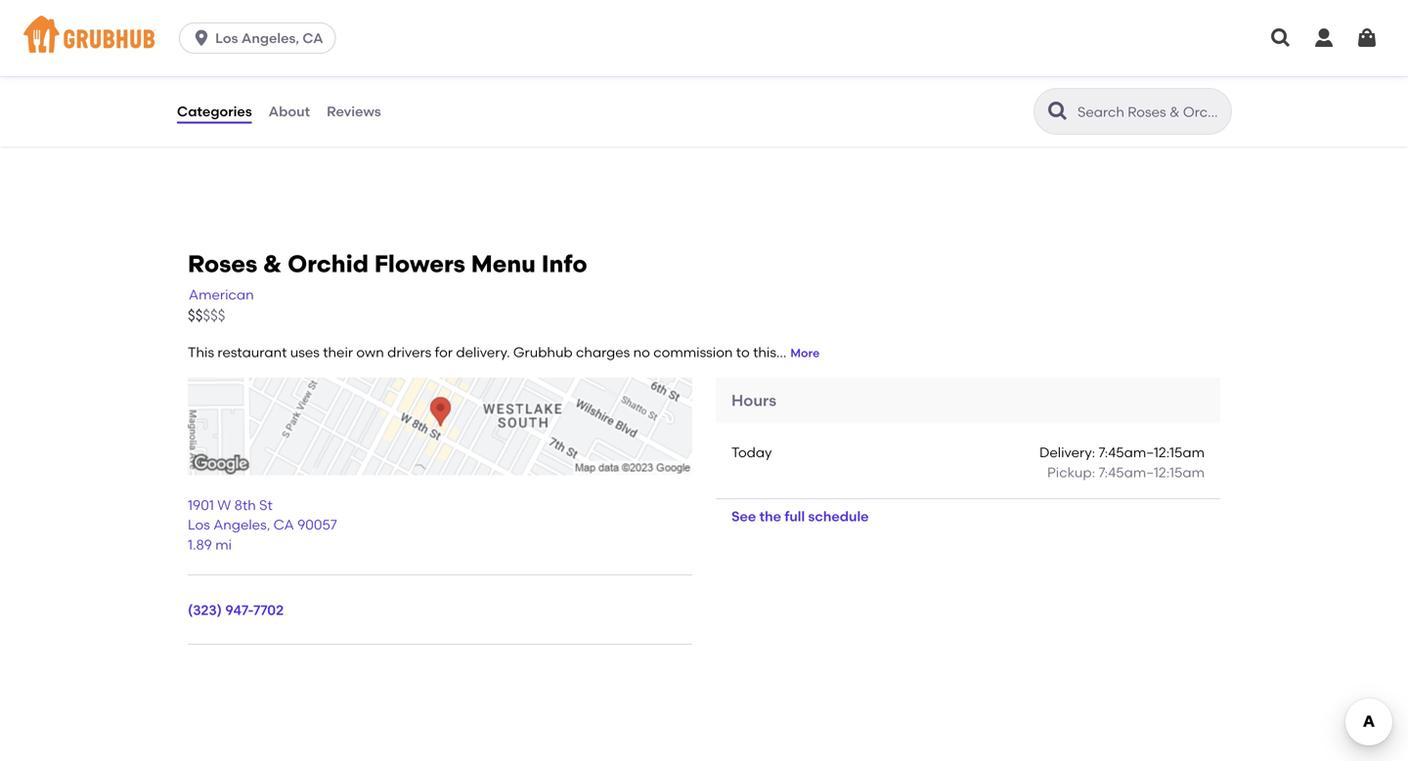Task type: describe. For each thing, give the bounding box(es) containing it.
categories button
[[176, 76, 253, 147]]

for
[[435, 344, 453, 361]]

today
[[731, 445, 772, 461]]

los inside los angeles, ca button
[[215, 30, 238, 46]]

w
[[217, 497, 231, 514]]

main navigation navigation
[[0, 0, 1408, 76]]

this restaurant uses their own drivers for delivery. grubhub charges no commission to this ... more
[[188, 344, 820, 361]]

947-
[[225, 602, 253, 619]]

full
[[785, 509, 805, 525]]

about button
[[268, 76, 311, 147]]

&
[[263, 250, 282, 278]]

angeles,
[[241, 30, 299, 46]]

info
[[541, 250, 587, 278]]

1.89
[[188, 537, 212, 553]]

see the full schedule button
[[716, 499, 885, 535]]

svg image inside main navigation navigation
[[1312, 26, 1336, 50]]

restaurant
[[217, 344, 287, 361]]

see
[[731, 509, 756, 525]]

(323)
[[188, 602, 222, 619]]

1 horizontal spatial svg image
[[1269, 26, 1293, 50]]

own
[[356, 344, 384, 361]]

see the full schedule
[[731, 509, 869, 525]]

roses
[[188, 250, 258, 278]]

1 vertical spatial svg image
[[749, 78, 773, 101]]

teddy bear 16" image
[[640, 0, 786, 115]]

roses & orchid flowers menu info
[[188, 250, 587, 278]]

no
[[633, 344, 650, 361]]

orchid
[[288, 250, 369, 278]]

american button
[[188, 284, 255, 306]]

svg image inside los angeles, ca button
[[192, 28, 211, 48]]

90057
[[297, 517, 337, 534]]

about
[[269, 103, 310, 120]]

1901 w 8th st los angeles , ca 90057 1.89 mi
[[188, 497, 337, 553]]

this
[[188, 344, 214, 361]]

ca inside button
[[302, 30, 323, 46]]

their
[[323, 344, 353, 361]]

commission
[[653, 344, 733, 361]]

$$$$$
[[188, 307, 225, 325]]

this
[[753, 344, 776, 361]]

the
[[759, 509, 781, 525]]



Task type: vqa. For each thing, say whether or not it's contained in the screenshot.
the leftmost $2.49 Delivery
no



Task type: locate. For each thing, give the bounding box(es) containing it.
1 horizontal spatial svg image
[[1312, 26, 1336, 50]]

delivery.
[[456, 344, 510, 361]]

los angeles, ca button
[[179, 22, 344, 54]]

pickup:
[[1047, 464, 1095, 481]]

1 horizontal spatial ca
[[302, 30, 323, 46]]

los
[[215, 30, 238, 46], [188, 517, 210, 534]]

8th
[[234, 497, 256, 514]]

7:45am–12:15am for delivery: 7:45am–12:15am
[[1099, 445, 1205, 461]]

los inside 1901 w 8th st los angeles , ca 90057 1.89 mi
[[188, 517, 210, 534]]

1 7:45am–12:15am from the top
[[1099, 445, 1205, 461]]

0 vertical spatial 7:45am–12:15am
[[1099, 445, 1205, 461]]

,
[[267, 517, 270, 534]]

7:45am–12:15am down delivery: 7:45am–12:15am
[[1099, 464, 1205, 481]]

2 horizontal spatial svg image
[[1355, 26, 1379, 50]]

more
[[790, 346, 820, 361]]

los left angeles,
[[215, 30, 238, 46]]

charges
[[576, 344, 630, 361]]

1 vertical spatial ca
[[273, 517, 294, 534]]

0 horizontal spatial los
[[188, 517, 210, 534]]

los up 1.89
[[188, 517, 210, 534]]

(323) 947-7702
[[188, 602, 284, 619]]

0 vertical spatial los
[[215, 30, 238, 46]]

7:45am–12:15am for pickup: 7:45am–12:15am
[[1099, 464, 1205, 481]]

more button
[[790, 345, 820, 362]]

to
[[736, 344, 750, 361]]

1 vertical spatial 7:45am–12:15am
[[1099, 464, 1205, 481]]

mi
[[215, 537, 232, 553]]

ca inside 1901 w 8th st los angeles , ca 90057 1.89 mi
[[273, 517, 294, 534]]

search icon image
[[1046, 100, 1070, 123]]

7:45am–12:15am
[[1099, 445, 1205, 461], [1099, 464, 1205, 481]]

1901
[[188, 497, 214, 514]]

(323) 947-7702 button
[[188, 601, 284, 621]]

menu
[[471, 250, 536, 278]]

Search Roses & Orchid Flowers search field
[[1076, 103, 1225, 121]]

0 horizontal spatial ca
[[273, 517, 294, 534]]

uses
[[290, 344, 320, 361]]

ca right angeles,
[[302, 30, 323, 46]]

...
[[776, 344, 787, 361]]

st
[[259, 497, 273, 514]]

0 horizontal spatial svg image
[[749, 78, 773, 101]]

1 horizontal spatial los
[[215, 30, 238, 46]]

2 7:45am–12:15am from the top
[[1099, 464, 1205, 481]]

drivers
[[387, 344, 431, 361]]

svg image
[[1312, 26, 1336, 50], [749, 78, 773, 101]]

flowers
[[374, 250, 465, 278]]

0 vertical spatial svg image
[[1312, 26, 1336, 50]]

reviews
[[327, 103, 381, 120]]

$$
[[188, 307, 203, 325]]

svg image
[[1269, 26, 1293, 50], [1355, 26, 1379, 50], [192, 28, 211, 48]]

1 vertical spatial los
[[188, 517, 210, 534]]

ca
[[302, 30, 323, 46], [273, 517, 294, 534]]

reviews button
[[326, 76, 382, 147]]

american
[[189, 286, 254, 303]]

angeles
[[213, 517, 267, 534]]

grubhub
[[513, 344, 573, 361]]

0 vertical spatial ca
[[302, 30, 323, 46]]

ca right ,
[[273, 517, 294, 534]]

delivery:
[[1040, 445, 1095, 461]]

los angeles, ca
[[215, 30, 323, 46]]

hours
[[731, 391, 776, 410]]

delivery: 7:45am–12:15am
[[1040, 445, 1205, 461]]

7702
[[253, 602, 284, 619]]

pickup: 7:45am–12:15am
[[1047, 464, 1205, 481]]

7:45am–12:15am up "pickup: 7:45am–12:15am"
[[1099, 445, 1205, 461]]

0 horizontal spatial svg image
[[192, 28, 211, 48]]

categories
[[177, 103, 252, 120]]

schedule
[[808, 509, 869, 525]]



